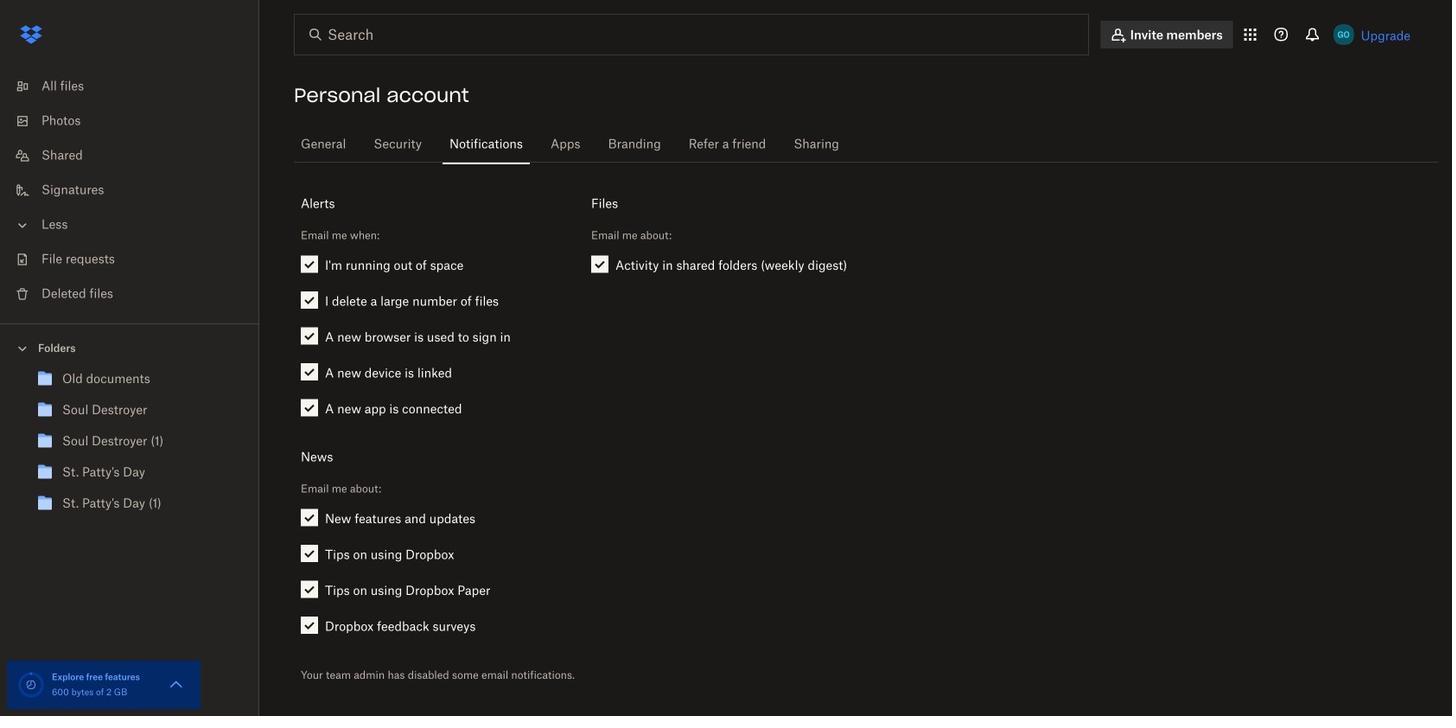 Task type: locate. For each thing, give the bounding box(es) containing it.
list
[[0, 59, 259, 323]]

quota usage image
[[17, 671, 45, 699]]

dropbox image
[[14, 17, 48, 52]]

tab list
[[294, 121, 1439, 165]]

group
[[294, 256, 571, 435], [0, 360, 259, 532], [294, 509, 571, 653]]

quota usage progress bar
[[17, 671, 45, 699]]



Task type: describe. For each thing, give the bounding box(es) containing it.
Search text field
[[328, 24, 1053, 45]]

less image
[[14, 217, 31, 234]]



Task type: vqa. For each thing, say whether or not it's contained in the screenshot.
the files in Drop files here to upload, or use the 'Upload' button
no



